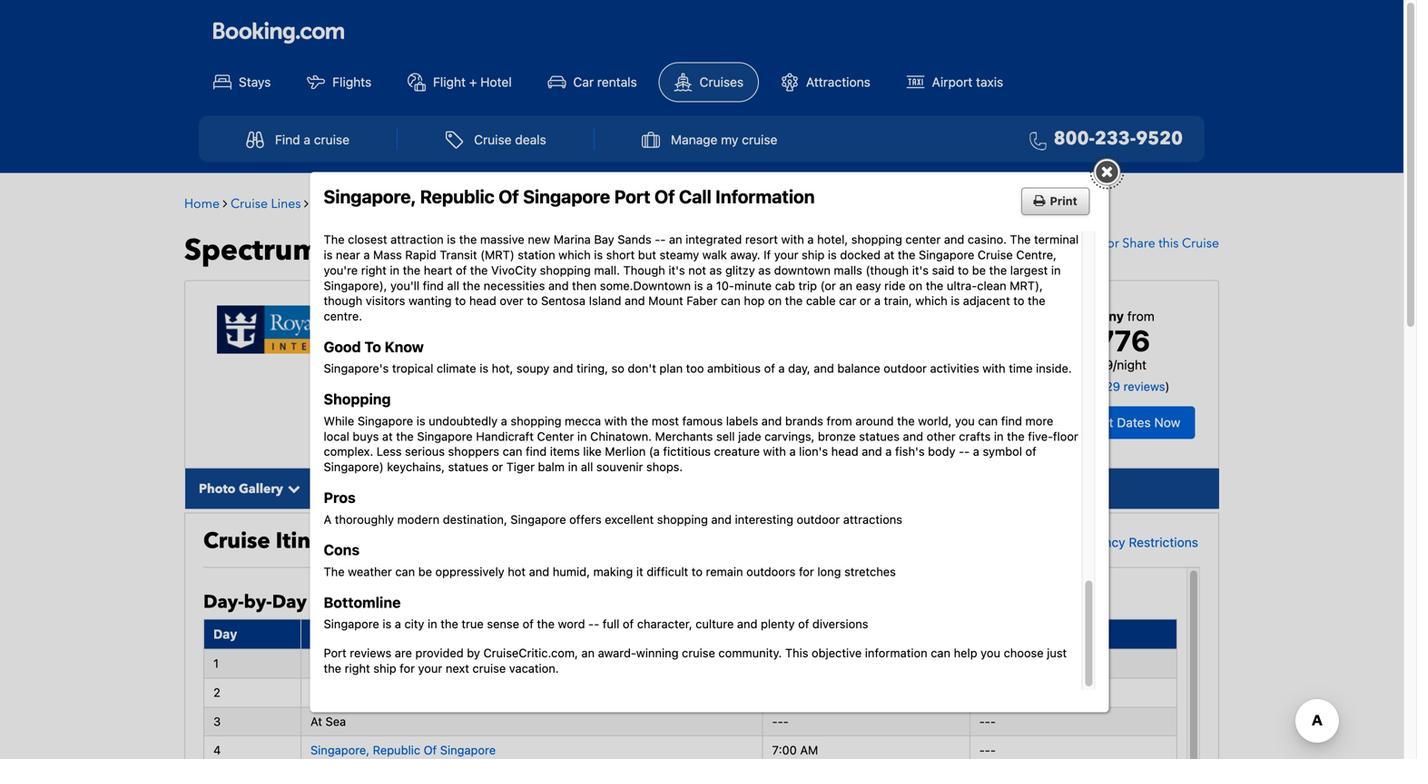 Task type: vqa. For each thing, say whether or not it's contained in the screenshot.
the topmost "Read"
no



Task type: describe. For each thing, give the bounding box(es) containing it.
next inside port reviews are provided by cruisecritic.com, an award-winning cruise community. this objective information can help you choose just the right ship for your next cruise vacation.
[[446, 662, 469, 675]]

be inside cons the weather can be oppressively hot and humid, making it difficult to remain outdoors for long stretches
[[418, 565, 432, 579]]

marina inside the closest attraction is the massive new marina bay sands -- an integrated resort with a hotel, shopping center and casino. the terminal is near a mass rapid transit (mrt) station which is short but steamy walk away. if your ship is docked at the singapore cruise centre, you're right in the heart of the vivocity shopping mall. though it's not as glitzy as downtown malls (though it's said to be the largest in singapore), you'll find all the necessities and then some.downtown is a 10-minute cab trip (or an easy ride on the ultra-clean mrt), though visitors wanting to head over to sentosa island and mount faber can hop on the cable car or a train, which is adjacent to the centre.
[[554, 233, 591, 246]]

attractions
[[806, 75, 871, 90]]

singapore, inside dialog
[[324, 186, 416, 207]]

the down mrt),
[[1028, 294, 1046, 308]]

destination,
[[443, 512, 507, 526]]

with inside good to know singapore's tropical climate is hot, soupy and tiring, so don't plan too ambitious of a day, and balance outdoor activities with time inside.
[[983, 362, 1006, 375]]

singapore inside bottomline singapore is a city in the true sense of the word -- full of character, culture and plenty of diversions
[[324, 617, 379, 631]]

select
[[1077, 415, 1114, 430]]

day-by-day itinerary:
[[203, 590, 392, 615]]

can up the crafts
[[978, 414, 998, 428]]

2 horizontal spatial seas
[[649, 195, 675, 213]]

the down center in the top of the page
[[898, 248, 916, 262]]

hot
[[508, 565, 526, 579]]

visitors
[[366, 294, 405, 308]]

is down hotel,
[[828, 248, 837, 262]]

fish's
[[895, 445, 925, 458]]

downtown inside the modern marina bay cruise centre is large enough to accommodate two mega-ships at the same time. it is located next to singapore's new downtown district but there are currently no large shopping facilities in walking distance. the terminal itself features one convenience store.
[[418, 186, 474, 200]]

it
[[636, 565, 644, 579]]

marina inside the modern marina bay cruise centre is large enough to accommodate two mega-ships at the same time. it is located next to singapore's new downtown district but there are currently no large shopping facilities in walking distance. the terminal itself features one convenience store.
[[394, 171, 431, 185]]

of up singapore),
[[327, 231, 356, 270]]

ports of call
[[311, 626, 387, 641]]

reviews inside port reviews are provided by cruisecritic.com, an award-winning cruise community. this objective information can help you choose just the right ship for your next cruise vacation.
[[350, 646, 392, 660]]

the down (mrt)
[[470, 263, 488, 277]]

remain
[[706, 565, 743, 579]]

less
[[377, 445, 402, 458]]

of down enough
[[612, 195, 623, 213]]

to up currently in the top of the page
[[624, 171, 635, 185]]

in down mecca
[[578, 429, 587, 443]]

caribbean
[[347, 195, 408, 213]]

cruise up 'day-'
[[203, 526, 270, 556]]

the down said
[[926, 279, 944, 292]]

1 horizontal spatial large
[[663, 186, 690, 200]]

cruise left lines on the top left of the page
[[231, 195, 268, 213]]

vacation.
[[509, 662, 559, 675]]

the up night on the left top of the page
[[463, 279, 481, 292]]

port inside port reviews are provided by cruisecritic.com, an award-winning cruise community. this objective information can help you choose just the right ship for your next cruise vacation.
[[324, 646, 347, 660]]

next inside the modern marina bay cruise centre is large enough to accommodate two mega-ships at the same time. it is located next to singapore's new downtown district but there are currently no large shopping facilities in walking distance. the terminal itself features one convenience store.
[[976, 171, 1000, 185]]

cruise lines
[[231, 195, 301, 213]]

a inside good to know singapore's tropical climate is hot, soupy and tiring, so don't plan too ambitious of a day, and balance outdoor activities with time inside.
[[779, 362, 785, 375]]

downtown inside the closest attraction is the massive new marina bay sands -- an integrated resort with a hotel, shopping center and casino. the terminal is near a mass rapid transit (mrt) station which is short but steamy walk away. if your ship is docked at the singapore cruise centre, you're right in the heart of the vivocity shopping mall. though it's not as glitzy as downtown malls (though it's said to be the largest in singapore), you'll find all the necessities and then some.downtown is a 10-minute cab trip (or an easy ride on the ultra-clean mrt), though visitors wanting to head over to sentosa island and mount faber can hop on the cable car or a train, which is adjacent to the centre.
[[774, 263, 831, 277]]

from inside shopping while singapore is undoubtedly a shopping mecca with the most famous labels and brands from around the world, you can find more local buys at the singapore handicraft center in chinatown. merchants sell jade carvings, bronze statues and other crafts in the five-floor complex. less serious shoppers can find items like merlion (a fictitious creature with a lion's head and a fish's body -- a symbol of singapore) keychains, statues or tiger balm in all souvenir shops.
[[827, 414, 852, 428]]

same
[[846, 171, 875, 185]]

city
[[405, 617, 425, 631]]

print image
[[1034, 194, 1050, 207]]

shopping up docked
[[852, 233, 903, 246]]

airport taxis link
[[892, 63, 1018, 101]]

culture
[[696, 617, 734, 631]]

are inside port reviews are provided by cruisecritic.com, an award-winning cruise community. this objective information can help you choose just the right ship for your next cruise vacation.
[[395, 646, 412, 660]]

casino.
[[968, 233, 1007, 246]]

(a
[[649, 445, 660, 458]]

1 vertical spatial find
[[1002, 414, 1023, 428]]

singapore inside the closest attraction is the massive new marina bay sands -- an integrated resort with a hotel, shopping center and casino. the terminal is near a mass rapid transit (mrt) station which is short but steamy walk away. if your ship is docked at the singapore cruise centre, you're right in the heart of the vivocity shopping mall. though it's not as glitzy as downtown malls (though it's said to be the largest in singapore), you'll find all the necessities and then some.downtown is a 10-minute cab trip (or an easy ride on the ultra-clean mrt), though visitors wanting to head over to sentosa island and mount faber can hop on the cable car or a train, which is adjacent to the centre.
[[919, 248, 975, 262]]

to inside cons the weather can be oppressively hot and humid, making it difficult to remain outdoors for long stretches
[[692, 565, 703, 579]]

of inside the closest attraction is the massive new marina bay sands -- an integrated resort with a hotel, shopping center and casino. the terminal is near a mass rapid transit (mrt) station which is short but steamy walk away. if your ship is docked at the singapore cruise centre, you're right in the heart of the vivocity shopping mall. though it's not as glitzy as downtown malls (though it's said to be the largest in singapore), you'll find all the necessities and then some.downtown is a 10-minute cab trip (or an easy ride on the ultra-clean mrt), though visitors wanting to head over to sentosa island and mount faber can hop on the cable car or a train, which is adjacent to the centre.
[[456, 263, 467, 277]]

is inside good to know singapore's tropical climate is hot, soupy and tiring, so don't plan too ambitious of a day, and balance outdoor activities with time inside.
[[480, 362, 489, 375]]

outdoors
[[747, 565, 796, 579]]

cruise inside the modern marina bay cruise centre is large enough to accommodate two mega-ships at the same time. it is located next to singapore's new downtown district but there are currently no large shopping facilities in walking distance. the terminal itself features one convenience store.
[[458, 171, 493, 185]]

cable
[[806, 294, 836, 308]]

with up 'chinatown.'
[[605, 414, 628, 428]]

the left no on the top left
[[627, 195, 645, 213]]

1 vertical spatial cruise
[[682, 646, 716, 660]]

roundtrip:
[[457, 361, 524, 376]]

4:30
[[980, 657, 1005, 670]]

is up "there"
[[536, 171, 545, 185]]

too
[[686, 362, 704, 375]]

this
[[785, 646, 809, 660]]

merlion
[[605, 445, 646, 458]]

information
[[716, 186, 815, 207]]

centre,
[[1017, 248, 1057, 262]]

right inside port reviews are provided by cruisecritic.com, an award-winning cruise community. this objective information can help you choose just the right ship for your next cruise vacation.
[[345, 662, 370, 675]]

1 vertical spatial spectrum of the seas
[[184, 231, 482, 270]]

and inside bottomline singapore is a city in the true sense of the word -- full of character, culture and plenty of diversions
[[737, 617, 758, 631]]

serious
[[405, 445, 445, 458]]

balcony
[[1074, 309, 1124, 324]]

the up "you'll"
[[403, 263, 421, 277]]

inside.
[[1036, 362, 1072, 375]]

1 vertical spatial which
[[916, 294, 948, 308]]

is up transit
[[447, 233, 456, 246]]

and down 'around'
[[862, 445, 883, 458]]

1 vertical spatial statues
[[448, 460, 489, 474]]

walk
[[703, 248, 727, 262]]

not
[[689, 263, 707, 277]]

outdoor inside good to know singapore's tropical climate is hot, soupy and tiring, so don't plan too ambitious of a day, and balance outdoor activities with time inside.
[[884, 362, 927, 375]]

and up sentosa
[[549, 279, 569, 292]]

vivocity
[[491, 263, 537, 277]]

a left 10-
[[707, 279, 713, 292]]

with down "carvings,"
[[763, 445, 786, 458]]

find a cruise
[[275, 132, 350, 147]]

to up ultra-
[[958, 263, 969, 277]]

car rentals link
[[533, 63, 652, 101]]

located
[[932, 171, 973, 185]]

1 horizontal spatial on
[[909, 279, 923, 292]]

time.
[[879, 171, 906, 185]]

are inside the modern marina bay cruise centre is large enough to accommodate two mega-ships at the same time. it is located next to singapore's new downtown district but there are currently no large shopping facilities in walking distance. the terminal itself features one convenience store.
[[573, 186, 590, 200]]

ultra-
[[947, 279, 977, 292]]

the up less
[[396, 429, 414, 443]]

the down it
[[907, 186, 928, 200]]

2 horizontal spatial an
[[840, 279, 853, 292]]

though
[[324, 294, 363, 308]]

a down "carvings,"
[[790, 445, 796, 458]]

of right sense on the bottom of page
[[523, 617, 534, 631]]

cruise inside the closest attraction is the massive new marina bay sands -- an integrated resort with a hotel, shopping center and casino. the terminal is near a mass rapid transit (mrt) station which is short but steamy walk away. if your ship is docked at the singapore cruise centre, you're right in the heart of the vivocity shopping mall. though it's not as glitzy as downtown malls (though it's said to be the largest in singapore), you'll find all the necessities and then some.downtown is a 10-minute cab trip (or an easy ride on the ultra-clean mrt), though visitors wanting to head over to sentosa island and mount faber can hop on the cable car or a train, which is adjacent to the centre.
[[978, 248, 1013, 262]]

local
[[324, 429, 349, 443]]

climate
[[437, 362, 476, 375]]

for inside port reviews are provided by cruisecritic.com, an award-winning cruise community. this objective information can help you choose just the right ship for your next cruise vacation.
[[400, 662, 415, 675]]

the up centre,
[[1010, 233, 1031, 246]]

full
[[603, 617, 620, 631]]

a left fish's
[[886, 445, 892, 458]]

royal caribbean image
[[217, 306, 412, 354]]

the up transit
[[459, 233, 477, 246]]

floor
[[1053, 429, 1079, 443]]

travel menu navigation
[[199, 116, 1205, 162]]

ambitious
[[707, 362, 761, 375]]

roundtrip: from singapore, republic of singapore
[[457, 361, 755, 376]]

airport taxis
[[932, 75, 1004, 90]]

offers
[[570, 512, 602, 526]]

angle right image for home
[[223, 197, 227, 210]]

0 vertical spatial large
[[549, 171, 576, 185]]

if
[[764, 248, 771, 262]]

a inside bottomline singapore is a city in the true sense of the word -- full of character, culture and plenty of diversions
[[395, 617, 401, 631]]

accommodate
[[638, 171, 716, 185]]

of right ports
[[347, 626, 360, 641]]

body
[[928, 445, 956, 458]]

in inside bottomline singapore is a city in the true sense of the word -- full of character, culture and plenty of diversions
[[428, 617, 437, 631]]

1 horizontal spatial day
[[272, 590, 307, 615]]

0 vertical spatial statues
[[859, 429, 900, 443]]

0 horizontal spatial spectrum
[[184, 231, 320, 270]]

the up the symbol
[[1007, 429, 1025, 443]]

outdoor inside pros a thoroughly modern destination, singapore offers excellent shopping and interesting outdoor attractions
[[797, 512, 840, 526]]

stays
[[239, 75, 271, 90]]

of right full
[[623, 617, 634, 631]]

the up near
[[324, 233, 345, 246]]

this
[[1159, 235, 1179, 252]]

all inside the closest attraction is the massive new marina bay sands -- an integrated resort with a hotel, shopping center and casino. the terminal is near a mass rapid transit (mrt) station which is short but steamy walk away. if your ship is docked at the singapore cruise centre, you're right in the heart of the vivocity shopping mall. though it's not as glitzy as downtown malls (though it's said to be the largest in singapore), you'll find all the necessities and then some.downtown is a 10-minute cab trip (or an easy ride on the ultra-clean mrt), though visitors wanting to head over to sentosa island and mount faber can hop on the cable car or a train, which is adjacent to the centre.
[[447, 279, 459, 292]]

spectrum of the seas main content
[[175, 182, 1229, 759]]

by
[[467, 646, 480, 660]]

from for singapore,
[[527, 361, 554, 376]]

call inside spectrum of the seas main content
[[363, 626, 387, 641]]

the modern marina bay cruise centre is large enough to accommodate two mega-ships at the same time. it is located next to singapore's new downtown district but there are currently no large shopping facilities in walking distance. the terminal itself features one convenience store.
[[324, 171, 1078, 215]]

1 horizontal spatial cruise
[[473, 662, 506, 675]]

and right day,
[[814, 362, 834, 375]]

shopping while singapore is undoubtedly a shopping mecca with the most famous labels and brands from around the world, you can find more local buys at the singapore handicraft center in chinatown. merchants sell jade carvings, bronze statues and other crafts in the five-floor complex. less serious shoppers can find items like merlion (a fictitious creature with a lion's head and a fish's body -- a symbol of singapore) keychains, statues or tiger balm in all souvenir shops.
[[324, 391, 1079, 474]]

save or share this cruise link
[[1059, 235, 1220, 252]]

to up itself at the right top
[[1003, 171, 1014, 185]]

the left true
[[441, 617, 458, 631]]

2 horizontal spatial spectrum
[[552, 195, 608, 213]]

island
[[589, 294, 622, 308]]

brands
[[785, 414, 824, 428]]

and inside cons the weather can be oppressively hot and humid, making it difficult to remain outdoors for long stretches
[[529, 565, 550, 579]]

at inside shopping while singapore is undoubtedly a shopping mecca with the most famous labels and brands from around the world, you can find more local buys at the singapore handicraft center in chinatown. merchants sell jade carvings, bronze statues and other crafts in the five-floor complex. less serious shoppers can find items like merlion (a fictitious creature with a lion's head and a fish's body -- a symbol of singapore) keychains, statues or tiger balm in all souvenir shops.
[[382, 429, 393, 443]]

the inside cons the weather can be oppressively hot and humid, making it difficult to remain outdoors for long stretches
[[324, 565, 345, 579]]

other
[[927, 429, 956, 443]]

the up clean
[[990, 263, 1007, 277]]

1 vertical spatial itinerary
[[276, 526, 365, 556]]

cruise deals link
[[426, 122, 566, 157]]

singapore's inside the modern marina bay cruise centre is large enough to accommodate two mega-ships at the same time. it is located next to singapore's new downtown district but there are currently no large shopping facilities in walking distance. the terminal itself features one convenience store.
[[324, 186, 389, 200]]

can inside port reviews are provided by cruisecritic.com, an award-winning cruise community. this objective information can help you choose just the right ship for your next cruise vacation.
[[931, 646, 951, 660]]

800-
[[1054, 126, 1095, 151]]

a down the crafts
[[973, 445, 980, 458]]

shopping
[[324, 391, 391, 408]]

the inside port reviews are provided by cruisecritic.com, an award-winning cruise community. this objective information can help you choose just the right ship for your next cruise vacation.
[[324, 662, 342, 675]]

flight + hotel link
[[393, 63, 526, 101]]

4:30 pm
[[980, 657, 1026, 670]]

1
[[213, 657, 219, 670]]

cruise left search
[[958, 235, 996, 252]]

the down centre at the left top of the page
[[493, 195, 511, 213]]

1 horizontal spatial an
[[669, 233, 683, 246]]

4
[[213, 744, 221, 757]]

can down handicraft
[[503, 445, 523, 458]]

deals
[[515, 132, 547, 147]]

mall.
[[594, 263, 620, 277]]

is down ultra-
[[951, 294, 960, 308]]

find
[[275, 132, 300, 147]]

shoppers
[[448, 445, 500, 458]]

all inside shopping while singapore is undoubtedly a shopping mecca with the most famous labels and brands from around the world, you can find more local buys at the singapore handicraft center in chinatown. merchants sell jade carvings, bronze statues and other crafts in the five-floor complex. less serious shoppers can find items like merlion (a fictitious creature with a lion's head and a fish's body -- a symbol of singapore) keychains, statues or tiger balm in all souvenir shops.
[[581, 460, 593, 474]]

10-
[[716, 279, 735, 292]]

character,
[[637, 617, 693, 631]]

long
[[818, 565, 841, 579]]

to down mrt),
[[1014, 294, 1025, 308]]

attraction
[[391, 233, 444, 246]]

of inside shopping while singapore is undoubtedly a shopping mecca with the most famous labels and brands from around the world, you can find more local buys at the singapore handicraft center in chinatown. merchants sell jade carvings, bronze statues and other crafts in the five-floor complex. less serious shoppers can find items like merlion (a fictitious creature with a lion's head and a fish's body -- a symbol of singapore) keychains, statues or tiger balm in all souvenir shops.
[[1026, 445, 1037, 458]]

easy
[[856, 279, 881, 292]]

from for $776
[[1128, 309, 1155, 324]]

plenty
[[761, 617, 795, 631]]

0 horizontal spatial seas
[[417, 231, 482, 270]]

the up 'chinatown.'
[[631, 414, 649, 428]]

the up royal
[[324, 171, 345, 185]]

0 vertical spatial spectrum of the seas
[[418, 195, 541, 213]]

in down centre,
[[1052, 263, 1061, 277]]

right inside the closest attraction is the massive new marina bay sands -- an integrated resort with a hotel, shopping center and casino. the terminal is near a mass rapid transit (mrt) station which is short but steamy walk away. if your ship is docked at the singapore cruise centre, you're right in the heart of the vivocity shopping mall. though it's not as glitzy as downtown malls (though it's said to be the largest in singapore), you'll find all the necessities and then some.downtown is a 10-minute cab trip (or an easy ride on the ultra-clean mrt), though visitors wanting to head over to sentosa island and mount faber can hop on the cable car or a train, which is adjacent to the centre.
[[361, 263, 387, 277]]

or inside the closest attraction is the massive new marina bay sands -- an integrated resort with a hotel, shopping center and casino. the terminal is near a mass rapid transit (mrt) station which is short but steamy walk away. if your ship is docked at the singapore cruise centre, you're right in the heart of the vivocity shopping mall. though it's not as glitzy as downtown malls (though it's said to be the largest in singapore), you'll find all the necessities and then some.downtown is a 10-minute cab trip (or an easy ride on the ultra-clean mrt), though visitors wanting to head over to sentosa island and mount faber can hop on the cable car or a train, which is adjacent to the centre.
[[860, 294, 871, 308]]

call inside singapore, republic of singapore port of call information dialog
[[679, 186, 712, 207]]

singapore, republic of singapore for 1
[[311, 657, 496, 670]]

district
[[478, 186, 516, 200]]

of up massive
[[478, 195, 490, 213]]

the right near
[[364, 231, 410, 270]]

award-
[[598, 646, 636, 660]]

your inside the closest attraction is the massive new marina bay sands -- an integrated resort with a hotel, shopping center and casino. the terminal is near a mass rapid transit (mrt) station which is short but steamy walk away. if your ship is docked at the singapore cruise centre, you're right in the heart of the vivocity shopping mall. though it's not as glitzy as downtown malls (though it's said to be the largest in singapore), you'll find all the necessities and then some.downtown is a 10-minute cab trip (or an easy ride on the ultra-clean mrt), though visitors wanting to head over to sentosa island and mount faber can hop on the cable car or a train, which is adjacent to the centre.
[[774, 248, 799, 262]]

trip
[[799, 279, 817, 292]]

and down some.downtown
[[625, 294, 645, 308]]

find a cruise link
[[226, 122, 369, 157]]

reviews inside spectrum of the seas main content
[[1124, 380, 1166, 393]]

undoubtedly
[[429, 414, 498, 428]]

in down mass
[[390, 263, 400, 277]]

and left tiring,
[[553, 362, 573, 375]]

booking.com home image
[[213, 21, 344, 45]]

a down closest
[[364, 248, 370, 262]]

shopping inside pros a thoroughly modern destination, singapore offers excellent shopping and interesting outdoor attractions
[[657, 512, 708, 526]]

1 horizontal spatial seas
[[515, 195, 541, 213]]

transit
[[440, 248, 477, 262]]

hotel
[[481, 75, 512, 90]]

and up fish's
[[903, 429, 924, 443]]

and right center in the top of the page
[[944, 233, 965, 246]]

for inside cons the weather can be oppressively hot and humid, making it difficult to remain outdoors for long stretches
[[799, 565, 814, 579]]

in up the symbol
[[994, 429, 1004, 443]]

lines
[[271, 195, 301, 213]]

you inside port reviews are provided by cruisecritic.com, an award-winning cruise community. this objective information can help you choose just the right ship for your next cruise vacation.
[[981, 646, 1001, 660]]

sea
[[326, 715, 346, 728]]

humid,
[[553, 565, 590, 579]]

objective
[[812, 646, 862, 660]]

is right it
[[920, 171, 929, 185]]



Task type: locate. For each thing, give the bounding box(es) containing it.
it
[[909, 171, 916, 185]]

bay inside the closest attraction is the massive new marina bay sands -- an integrated resort with a hotel, shopping center and casino. the terminal is near a mass rapid transit (mrt) station which is short but steamy walk away. if your ship is docked at the singapore cruise centre, you're right in the heart of the vivocity shopping mall. though it's not as glitzy as downtown malls (though it's said to be the largest in singapore), you'll find all the necessities and then some.downtown is a 10-minute cab trip (or an easy ride on the ultra-clean mrt), though visitors wanting to head over to sentosa island and mount faber can hop on the cable car or a train, which is adjacent to the centre.
[[594, 233, 615, 246]]

1 it's from the left
[[669, 263, 685, 277]]

0 horizontal spatial downtown
[[418, 186, 474, 200]]

cruise up 'district' at the top
[[458, 171, 493, 185]]

mount
[[649, 294, 684, 308]]

of right plenty
[[798, 617, 810, 631]]

1 horizontal spatial reviews
[[1124, 380, 1166, 393]]

1 vertical spatial head
[[832, 445, 859, 458]]

1 vertical spatial you
[[981, 646, 1001, 660]]

1 horizontal spatial spectrum
[[418, 195, 475, 213]]

singapore, republic of singapore link down the city
[[311, 657, 496, 670]]

3 up 4
[[213, 715, 221, 728]]

five-
[[1028, 429, 1053, 443]]

singapore, republic of singapore link for 1
[[311, 657, 496, 670]]

spectrum
[[418, 195, 475, 213], [552, 195, 608, 213], [184, 231, 320, 270]]

0 vertical spatial next
[[976, 171, 1000, 185]]

0 vertical spatial ship
[[802, 248, 825, 262]]

1 vertical spatial downtown
[[774, 263, 831, 277]]

it's left said
[[912, 263, 929, 277]]

downtown
[[418, 186, 474, 200], [774, 263, 831, 277]]

marina up store.
[[394, 171, 431, 185]]

angle right image right home link on the top of the page
[[223, 197, 227, 210]]

0 horizontal spatial as
[[710, 263, 722, 277]]

republic
[[420, 186, 495, 207], [624, 361, 675, 376], [373, 657, 421, 670], [373, 744, 421, 757]]

ride
[[885, 279, 906, 292]]

0 horizontal spatial terminal
[[932, 186, 976, 200]]

cruise right 'find'
[[314, 132, 350, 147]]

oppressively
[[436, 565, 505, 579]]

1 vertical spatial or
[[860, 294, 871, 308]]

0 vertical spatial all
[[447, 279, 459, 292]]

the up 'walking' on the top right of page
[[825, 171, 843, 185]]

bay inside the modern marina bay cruise centre is large enough to accommodate two mega-ships at the same time. it is located next to singapore's new downtown district but there are currently no large shopping facilities in walking distance. the terminal itself features one convenience store.
[[434, 171, 454, 185]]

singapore, republic of singapore link
[[311, 657, 496, 670], [311, 744, 496, 757]]

is inside bottomline singapore is a city in the true sense of the word -- full of character, culture and plenty of diversions
[[383, 617, 392, 631]]

and up community. on the right
[[737, 617, 758, 631]]

0 vertical spatial singapore's
[[324, 186, 389, 200]]

pm
[[1009, 657, 1026, 670]]

is left the city
[[383, 617, 392, 631]]

cruise
[[314, 132, 350, 147], [682, 646, 716, 660], [473, 662, 506, 675]]

ship inside the closest attraction is the massive new marina bay sands -- an integrated resort with a hotel, shopping center and casino. the terminal is near a mass rapid transit (mrt) station which is short but steamy walk away. if your ship is docked at the singapore cruise centre, you're right in the heart of the vivocity shopping mall. though it's not as glitzy as downtown malls (though it's said to be the largest in singapore), you'll find all the necessities and then some.downtown is a 10-minute cab trip (or an easy ride on the ultra-clean mrt), though visitors wanting to head over to sentosa island and mount faber can hop on the cable car or a train, which is adjacent to the centre.
[[802, 248, 825, 262]]

cruise itinerary
[[203, 526, 365, 556]]

0 horizontal spatial ship
[[374, 662, 397, 675]]

1 horizontal spatial which
[[916, 294, 948, 308]]

your inside port reviews are provided by cruisecritic.com, an award-winning cruise community. this objective information can help you choose just the right ship for your next cruise vacation.
[[418, 662, 443, 675]]

1 horizontal spatial marina
[[554, 233, 591, 246]]

1 horizontal spatial angle right image
[[545, 197, 549, 210]]

1 as from the left
[[710, 263, 722, 277]]

2 horizontal spatial at
[[884, 248, 895, 262]]

to left remain
[[692, 565, 703, 579]]

port down enough
[[615, 186, 651, 207]]

an left award-
[[582, 646, 595, 660]]

with inside the closest attraction is the massive new marina bay sands -- an integrated resort with a hotel, shopping center and casino. the terminal is near a mass rapid transit (mrt) station which is short but steamy walk away. if your ship is docked at the singapore cruise centre, you're right in the heart of the vivocity shopping mall. though it's not as glitzy as downtown malls (though it's said to be the largest in singapore), you'll find all the necessities and then some.downtown is a 10-minute cab trip (or an easy ride on the ultra-clean mrt), though visitors wanting to head over to sentosa island and mount faber can hop on the cable car or a train, which is adjacent to the centre.
[[781, 233, 804, 246]]

pros
[[324, 489, 356, 506]]

or down the easy
[[860, 294, 871, 308]]

sands
[[618, 233, 652, 246]]

shopping up then
[[540, 263, 591, 277]]

+
[[469, 75, 477, 90]]

0 horizontal spatial statues
[[448, 460, 489, 474]]

0 horizontal spatial your
[[418, 662, 443, 675]]

modern inside the modern marina bay cruise centre is large enough to accommodate two mega-ships at the same time. it is located next to singapore's new downtown district but there are currently no large shopping facilities in walking distance. the terminal itself features one convenience store.
[[348, 171, 390, 185]]

from right hot,
[[527, 361, 554, 376]]

day,
[[788, 362, 811, 375]]

is inside shopping while singapore is undoubtedly a shopping mecca with the most famous labels and brands from around the world, you can find more local buys at the singapore handicraft center in chinatown. merchants sell jade carvings, bronze statues and other crafts in the five-floor complex. less serious shoppers can find items like merlion (a fictitious creature with a lion's head and a fish's body -- a symbol of singapore) keychains, statues or tiger balm in all souvenir shops.
[[417, 414, 426, 428]]

0 vertical spatial cruise
[[314, 132, 350, 147]]

1 horizontal spatial new
[[528, 233, 551, 246]]

singapore's inside good to know singapore's tropical climate is hot, soupy and tiring, so don't plan too ambitious of a day, and balance outdoor activities with time inside.
[[324, 362, 389, 375]]

balcony from $776 $259 / night
[[1074, 309, 1155, 372]]

1 vertical spatial large
[[663, 186, 690, 200]]

ship inside port reviews are provided by cruisecritic.com, an award-winning cruise community. this objective information can help you choose just the right ship for your next cruise vacation.
[[374, 662, 397, 675]]

an up steamy
[[669, 233, 683, 246]]

but
[[519, 186, 538, 200], [638, 248, 657, 262]]

currently
[[593, 186, 643, 200]]

restrictions
[[1129, 535, 1199, 550]]

marina up station
[[554, 233, 591, 246]]

1 horizontal spatial 3
[[444, 300, 455, 325]]

new inside the modern marina bay cruise centre is large enough to accommodate two mega-ships at the same time. it is located next to singapore's new downtown district but there are currently no large shopping facilities in walking distance. the terminal itself features one convenience store.
[[392, 186, 415, 200]]

around
[[856, 414, 894, 428]]

from right balcony
[[1128, 309, 1155, 324]]

head inside the closest attraction is the massive new marina bay sands -- an integrated resort with a hotel, shopping center and casino. the terminal is near a mass rapid transit (mrt) station which is short but steamy walk away. if your ship is docked at the singapore cruise centre, you're right in the heart of the vivocity shopping mall. though it's not as glitzy as downtown malls (though it's said to be the largest in singapore), you'll find all the necessities and then some.downtown is a 10-minute cab trip (or an easy ride on the ultra-clean mrt), though visitors wanting to head over to sentosa island and mount faber can hop on the cable car or a train, which is adjacent to the centre.
[[469, 294, 497, 308]]

a left day,
[[779, 362, 785, 375]]

0 horizontal spatial find
[[423, 279, 444, 292]]

1 vertical spatial next
[[446, 662, 469, 675]]

3 for 3 night penang
[[444, 300, 455, 325]]

or inside shopping while singapore is undoubtedly a shopping mecca with the most famous labels and brands from around the world, you can find more local buys at the singapore handicraft center in chinatown. merchants sell jade carvings, bronze statues and other crafts in the five-floor complex. less serious shoppers can find items like merlion (a fictitious creature with a lion's head and a fish's body -- a symbol of singapore) keychains, statues or tiger balm in all souvenir shops.
[[492, 460, 503, 474]]

1 vertical spatial bay
[[594, 233, 615, 246]]

rentals
[[597, 75, 637, 90]]

1 vertical spatial right
[[345, 662, 370, 675]]

1 horizontal spatial but
[[638, 248, 657, 262]]

a left hotel,
[[808, 233, 814, 246]]

singapore, republic of singapore port of call information dialog
[[310, 0, 1121, 713]]

or
[[1107, 235, 1120, 252], [860, 294, 871, 308], [492, 460, 503, 474]]

is down not
[[694, 279, 703, 292]]

a down the easy
[[875, 294, 881, 308]]

and
[[944, 233, 965, 246], [549, 279, 569, 292], [625, 294, 645, 308], [553, 362, 573, 375], [814, 362, 834, 375], [762, 414, 782, 428], [903, 429, 924, 443], [862, 445, 883, 458], [712, 512, 732, 526], [1038, 535, 1060, 550], [529, 565, 550, 579], [737, 617, 758, 631]]

modern inside pros a thoroughly modern destination, singapore offers excellent shopping and interesting outdoor attractions
[[397, 512, 440, 526]]

0 horizontal spatial marina
[[394, 171, 431, 185]]

3 for 3
[[213, 715, 221, 728]]

head inside shopping while singapore is undoubtedly a shopping mecca with the most famous labels and brands from around the world, you can find more local buys at the singapore handicraft center in chinatown. merchants sell jade carvings, bronze statues and other crafts in the five-floor complex. less serious shoppers can find items like merlion (a fictitious creature with a lion's head and a fish's body -- a symbol of singapore) keychains, statues or tiger balm in all souvenir shops.
[[832, 445, 859, 458]]

1 vertical spatial all
[[581, 460, 593, 474]]

taxis
[[976, 75, 1004, 90]]

in right the city
[[428, 617, 437, 631]]

some.downtown
[[600, 279, 691, 292]]

be left oppressively
[[418, 565, 432, 579]]

head left over
[[469, 294, 497, 308]]

malls
[[834, 263, 863, 277]]

angle right image for cruise lines
[[304, 197, 309, 210]]

downtown up store.
[[418, 186, 474, 200]]

globe image
[[444, 362, 455, 375]]

0 vertical spatial or
[[1107, 235, 1120, 252]]

flight + hotel
[[433, 75, 512, 90]]

0 horizontal spatial modern
[[348, 171, 390, 185]]

new up station
[[528, 233, 551, 246]]

0 horizontal spatial for
[[400, 662, 415, 675]]

1 singapore's from the top
[[324, 186, 389, 200]]

singapore's up convenience
[[324, 186, 389, 200]]

1 horizontal spatial call
[[679, 186, 712, 207]]

2 horizontal spatial find
[[1002, 414, 1023, 428]]

reviews down night
[[1124, 380, 1166, 393]]

spectrum down cruise lines link
[[184, 231, 320, 270]]

0 horizontal spatial from
[[527, 361, 554, 376]]

cruise inside "link"
[[474, 132, 512, 147]]

0 horizontal spatial head
[[469, 294, 497, 308]]

1 vertical spatial outdoor
[[797, 512, 840, 526]]

singapore, republic of singapore for 4
[[311, 744, 496, 757]]

1 angle right image from the left
[[223, 197, 227, 210]]

cruise
[[474, 132, 512, 147], [458, 171, 493, 185], [231, 195, 268, 213], [958, 235, 996, 252], [1182, 235, 1220, 252], [978, 248, 1013, 262], [203, 526, 270, 556]]

mass
[[373, 248, 402, 262]]

royal
[[312, 195, 343, 213]]

0 vertical spatial but
[[519, 186, 538, 200]]

you up the crafts
[[955, 414, 975, 428]]

2 horizontal spatial or
[[1107, 235, 1120, 252]]

good
[[324, 338, 361, 355]]

1 horizontal spatial statues
[[859, 429, 900, 443]]

docked
[[840, 248, 881, 262]]

balance
[[838, 362, 881, 375]]

but inside the closest attraction is the massive new marina bay sands -- an integrated resort with a hotel, shopping center and casino. the terminal is near a mass rapid transit (mrt) station which is short but steamy walk away. if your ship is docked at the singapore cruise centre, you're right in the heart of the vivocity shopping mall. though it's not as glitzy as downtown malls (though it's said to be the largest in singapore), you'll find all the necessities and then some.downtown is a 10-minute cab trip (or an easy ride on the ultra-clean mrt), though visitors wanting to head over to sentosa island and mount faber can hop on the cable car or a train, which is adjacent to the centre.
[[638, 248, 657, 262]]

0 horizontal spatial call
[[363, 626, 387, 641]]

save or share this cruise
[[1077, 235, 1220, 252]]

age and pregnancy restrictions link
[[987, 535, 1199, 550]]

next up itself at the right top
[[976, 171, 1000, 185]]

wanting
[[409, 294, 452, 308]]

at up (though
[[884, 248, 895, 262]]

can
[[721, 294, 741, 308], [978, 414, 998, 428], [503, 445, 523, 458], [395, 565, 415, 579], [931, 646, 951, 660]]

itself
[[980, 186, 1006, 200]]

the
[[825, 171, 843, 185], [493, 195, 511, 213], [627, 195, 645, 213], [364, 231, 410, 270], [459, 233, 477, 246], [898, 248, 916, 262], [403, 263, 421, 277], [470, 263, 488, 277], [990, 263, 1007, 277], [463, 279, 481, 292], [926, 279, 944, 292], [785, 294, 803, 308], [1028, 294, 1046, 308], [631, 414, 649, 428], [897, 414, 915, 428], [396, 429, 414, 443], [1007, 429, 1025, 443], [441, 617, 458, 631], [537, 617, 555, 631], [324, 662, 342, 675]]

centre
[[496, 171, 533, 185]]

is up mall.
[[594, 248, 603, 262]]

1 vertical spatial modern
[[397, 512, 440, 526]]

from inside balcony from $776 $259 / night
[[1128, 309, 1155, 324]]

1 singapore, republic of singapore link from the top
[[311, 657, 496, 670]]

reviews down ports of call
[[350, 646, 392, 660]]

to right wanting
[[455, 294, 466, 308]]

2 vertical spatial cruise
[[473, 662, 506, 675]]

lion's
[[799, 445, 828, 458]]

new inside the closest attraction is the massive new marina bay sands -- an integrated resort with a hotel, shopping center and casino. the terminal is near a mass rapid transit (mrt) station which is short but steamy walk away. if your ship is docked at the singapore cruise centre, you're right in the heart of the vivocity shopping mall. though it's not as glitzy as downtown malls (though it's said to be the largest in singapore), you'll find all the necessities and then some.downtown is a 10-minute cab trip (or an easy ride on the ultra-clean mrt), though visitors wanting to head over to sentosa island and mount faber can hop on the cable car or a train, which is adjacent to the centre.
[[528, 233, 551, 246]]

angle right image right caribbean
[[411, 197, 415, 210]]

angle right image right 'district' at the top
[[545, 197, 549, 210]]

0 horizontal spatial day
[[213, 626, 237, 641]]

$259
[[1082, 357, 1114, 372]]

singapore inside pros a thoroughly modern destination, singapore offers excellent shopping and interesting outdoor attractions
[[511, 512, 566, 526]]

cab
[[775, 279, 796, 292]]

outdoor right balance
[[884, 362, 927, 375]]

are down the city
[[395, 646, 412, 660]]

terminal inside the closest attraction is the massive new marina bay sands -- an integrated resort with a hotel, shopping center and casino. the terminal is near a mass rapid transit (mrt) station which is short but steamy walk away. if your ship is docked at the singapore cruise centre, you're right in the heart of the vivocity shopping mall. though it's not as glitzy as downtown malls (though it's said to be the largest in singapore), you'll find all the necessities and then some.downtown is a 10-minute cab trip (or an easy ride on the ultra-clean mrt), though visitors wanting to head over to sentosa island and mount faber can hop on the cable car or a train, which is adjacent to the centre.
[[1035, 233, 1079, 246]]

flights
[[333, 75, 372, 90]]

1 horizontal spatial ship
[[802, 248, 825, 262]]

terminal inside the modern marina bay cruise centre is large enough to accommodate two mega-ships at the same time. it is located next to singapore's new downtown district but there are currently no large shopping facilities in walking distance. the terminal itself features one convenience store.
[[932, 186, 976, 200]]

0 vertical spatial outdoor
[[884, 362, 927, 375]]

in inside the modern marina bay cruise centre is large enough to accommodate two mega-ships at the same time. it is located next to singapore's new downtown district but there are currently no large shopping facilities in walking distance. the terminal itself features one convenience store.
[[796, 186, 806, 200]]

1 vertical spatial are
[[395, 646, 412, 660]]

0 horizontal spatial 3
[[213, 715, 221, 728]]

you right help
[[981, 646, 1001, 660]]

a left the city
[[395, 617, 401, 631]]

0 vertical spatial you
[[955, 414, 975, 428]]

next
[[976, 171, 1000, 185], [446, 662, 469, 675]]

singapore,
[[324, 186, 416, 207], [558, 361, 621, 376], [311, 657, 370, 670], [311, 744, 370, 757]]

be inside the closest attraction is the massive new marina bay sands -- an integrated resort with a hotel, shopping center and casino. the terminal is near a mass rapid transit (mrt) station which is short but steamy walk away. if your ship is docked at the singapore cruise centre, you're right in the heart of the vivocity shopping mall. though it's not as glitzy as downtown malls (though it's said to be the largest in singapore), you'll find all the necessities and then some.downtown is a 10-minute cab trip (or an easy ride on the ultra-clean mrt), though visitors wanting to head over to sentosa island and mount faber can hop on the cable car or a train, which is adjacent to the centre.
[[972, 263, 986, 277]]

0 horizontal spatial bay
[[434, 171, 454, 185]]

2 vertical spatial find
[[526, 445, 547, 458]]

find inside the closest attraction is the massive new marina bay sands -- an integrated resort with a hotel, shopping center and casino. the terminal is near a mass rapid transit (mrt) station which is short but steamy walk away. if your ship is docked at the singapore cruise centre, you're right in the heart of the vivocity shopping mall. though it's not as glitzy as downtown malls (though it's said to be the largest in singapore), you'll find all the necessities and then some.downtown is a 10-minute cab trip (or an easy ride on the ultra-clean mrt), though visitors wanting to head over to sentosa island and mount faber can hop on the cable car or a train, which is adjacent to the centre.
[[423, 279, 444, 292]]

angle right image right lines on the top left of the page
[[304, 197, 309, 210]]

modern
[[348, 171, 390, 185], [397, 512, 440, 526]]

1 horizontal spatial downtown
[[774, 263, 831, 277]]

all
[[447, 279, 459, 292], [581, 460, 593, 474]]

and up "carvings,"
[[762, 414, 782, 428]]

now
[[1155, 415, 1181, 430]]

modern up caribbean
[[348, 171, 390, 185]]

is left hot,
[[480, 362, 489, 375]]

1 horizontal spatial or
[[860, 294, 871, 308]]

find up wanting
[[423, 279, 444, 292]]

the down cab
[[785, 294, 803, 308]]

of inside good to know singapore's tropical climate is hot, soupy and tiring, so don't plan too ambitious of a day, and balance outdoor activities with time inside.
[[764, 362, 775, 375]]

0 horizontal spatial next
[[446, 662, 469, 675]]

1 vertical spatial marina
[[554, 233, 591, 246]]

for down the city
[[400, 662, 415, 675]]

stretches
[[845, 565, 896, 579]]

for left long
[[799, 565, 814, 579]]

attractions
[[843, 512, 903, 526]]

in down items
[[568, 460, 578, 474]]

1 vertical spatial be
[[418, 565, 432, 579]]

the left world,
[[897, 414, 915, 428]]

itinerary
[[330, 480, 382, 497], [276, 526, 365, 556]]

there
[[541, 186, 570, 200]]

cruise inside travel menu navigation
[[314, 132, 350, 147]]

0 vertical spatial call
[[679, 186, 712, 207]]

2 angle right image from the left
[[545, 197, 549, 210]]

2 singapore, republic of singapore link from the top
[[311, 744, 496, 757]]

1 horizontal spatial your
[[774, 248, 799, 262]]

0 horizontal spatial are
[[395, 646, 412, 660]]

the inside the modern marina bay cruise centre is large enough to accommodate two mega-ships at the same time. it is located next to singapore's new downtown district but there are currently no large shopping facilities in walking distance. the terminal itself features one convenience store.
[[825, 171, 843, 185]]

cruise down the culture at the bottom
[[682, 646, 716, 660]]

an inside port reviews are provided by cruisecritic.com, an award-winning cruise community. this objective information can help you choose just the right ship for your next cruise vacation.
[[582, 646, 595, 660]]

0 vertical spatial port
[[615, 186, 651, 207]]

1 angle right image from the left
[[411, 197, 415, 210]]

call down "accommodate"
[[679, 186, 712, 207]]

shopping up center
[[511, 414, 562, 428]]

1 vertical spatial your
[[418, 662, 443, 675]]

activities
[[930, 362, 980, 375]]

1 vertical spatial but
[[638, 248, 657, 262]]

shopping inside shopping while singapore is undoubtedly a shopping mecca with the most famous labels and brands from around the world, you can find more local buys at the singapore handicraft center in chinatown. merchants sell jade carvings, bronze statues and other crafts in the five-floor complex. less serious shoppers can find items like merlion (a fictitious creature with a lion's head and a fish's body -- a symbol of singapore) keychains, statues or tiger balm in all souvenir shops.
[[511, 414, 562, 428]]

0 horizontal spatial an
[[582, 646, 595, 660]]

spectrum up "attraction"
[[418, 195, 475, 213]]

angle right image for royal caribbean
[[411, 197, 415, 210]]

car
[[839, 294, 857, 308]]

which up then
[[559, 248, 591, 262]]

a up handicraft
[[501, 414, 507, 428]]

know
[[385, 338, 424, 355]]

search image
[[940, 235, 958, 250]]

at inside the closest attraction is the massive new marina bay sands -- an integrated resort with a hotel, shopping center and casino. the terminal is near a mass rapid transit (mrt) station which is short but steamy walk away. if your ship is docked at the singapore cruise centre, you're right in the heart of the vivocity shopping mall. though it's not as glitzy as downtown malls (though it's said to be the largest in singapore), you'll find all the necessities and then some.downtown is a 10-minute cab trip (or an easy ride on the ultra-clean mrt), though visitors wanting to head over to sentosa island and mount faber can hop on the cable car or a train, which is adjacent to the centre.
[[884, 248, 895, 262]]

or right the "save"
[[1107, 235, 1120, 252]]

ship down hotel,
[[802, 248, 825, 262]]

0 vertical spatial head
[[469, 294, 497, 308]]

and inside spectrum of the seas main content
[[1038, 535, 1060, 550]]

faber
[[687, 294, 718, 308]]

tiger
[[507, 460, 535, 474]]

you'll
[[391, 279, 420, 292]]

1 vertical spatial call
[[363, 626, 387, 641]]

cruises link
[[659, 62, 759, 102]]

your
[[774, 248, 799, 262], [418, 662, 443, 675]]

can inside cons the weather can be oppressively hot and humid, making it difficult to remain outdoors for long stretches
[[395, 565, 415, 579]]

is up you're
[[324, 248, 333, 262]]

0 horizontal spatial on
[[768, 294, 782, 308]]

interesting
[[735, 512, 794, 526]]

2 vertical spatial at
[[382, 429, 393, 443]]

0 horizontal spatial which
[[559, 248, 591, 262]]

port down ports
[[324, 646, 347, 660]]

angle right image
[[223, 197, 227, 210], [304, 197, 309, 210]]

1 horizontal spatial find
[[526, 445, 547, 458]]

reviews
[[678, 195, 725, 213]]

1 vertical spatial at
[[884, 248, 895, 262]]

0 vertical spatial an
[[669, 233, 683, 246]]

0 horizontal spatial port
[[324, 646, 347, 660]]

day up 1
[[213, 626, 237, 641]]

downtown up trip
[[774, 263, 831, 277]]

head
[[469, 294, 497, 308], [832, 445, 859, 458]]

0 horizontal spatial but
[[519, 186, 538, 200]]

0 vertical spatial marina
[[394, 171, 431, 185]]

singapore, republic of singapore link for 4
[[311, 744, 496, 757]]

(mrt)
[[481, 248, 515, 262]]

2 vertical spatial or
[[492, 460, 503, 474]]

1 vertical spatial ship
[[374, 662, 397, 675]]

an up car
[[840, 279, 853, 292]]

republic inside dialog
[[420, 186, 495, 207]]

0 vertical spatial singapore, republic of singapore link
[[311, 657, 496, 670]]

paper plane image
[[1059, 237, 1077, 250]]

can inside the closest attraction is the massive new marina bay sands -- an integrated resort with a hotel, shopping center and casino. the terminal is near a mass rapid transit (mrt) station which is short but steamy walk away. if your ship is docked at the singapore cruise centre, you're right in the heart of the vivocity shopping mall. though it's not as glitzy as downtown malls (though it's said to be the largest in singapore), you'll find all the necessities and then some.downtown is a 10-minute cab trip (or an easy ride on the ultra-clean mrt), though visitors wanting to head over to sentosa island and mount faber can hop on the cable car or a train, which is adjacent to the centre.
[[721, 294, 741, 308]]

mecca
[[565, 414, 601, 428]]

labels
[[726, 414, 759, 428]]

at inside the modern marina bay cruise centre is large enough to accommodate two mega-ships at the same time. it is located next to singapore's new downtown district but there are currently no large shopping facilities in walking distance. the terminal itself features one convenience store.
[[811, 171, 822, 185]]

word
[[558, 617, 585, 631]]

creature
[[714, 445, 760, 458]]

0 vertical spatial modern
[[348, 171, 390, 185]]

be up clean
[[972, 263, 986, 277]]

train,
[[884, 294, 912, 308]]

community.
[[719, 646, 782, 660]]

angle right image
[[411, 197, 415, 210], [545, 197, 549, 210]]

shopping inside the modern marina bay cruise centre is large enough to accommodate two mega-ships at the same time. it is located next to singapore's new downtown district but there are currently no large shopping facilities in walking distance. the terminal itself features one convenience store.
[[694, 186, 744, 200]]

itinerary inside dropdown button
[[330, 480, 382, 497]]

1 vertical spatial reviews
[[350, 646, 392, 660]]

1 horizontal spatial bay
[[594, 233, 615, 246]]

home link
[[184, 195, 220, 213]]

dates
[[1117, 415, 1151, 430]]

800-233-9520 link
[[1022, 126, 1183, 153]]

shopping
[[694, 186, 744, 200], [852, 233, 903, 246], [540, 263, 591, 277], [511, 414, 562, 428], [657, 512, 708, 526]]

an
[[669, 233, 683, 246], [840, 279, 853, 292], [582, 646, 595, 660]]

or left tiger
[[492, 460, 503, 474]]

arrival
[[772, 626, 814, 641]]

1 singapore, republic of singapore from the top
[[311, 657, 496, 670]]

2 horizontal spatial cruise
[[682, 646, 716, 660]]

0 vertical spatial be
[[972, 263, 986, 277]]

and inside pros a thoroughly modern destination, singapore offers excellent shopping and interesting outdoor attractions
[[712, 512, 732, 526]]

plan
[[660, 362, 683, 375]]

handicraft
[[476, 429, 534, 443]]

terminal down located
[[932, 186, 976, 200]]

1 vertical spatial for
[[400, 662, 415, 675]]

as down walk
[[710, 263, 722, 277]]

select          dates now
[[1077, 415, 1181, 430]]

hot,
[[492, 362, 513, 375]]

angle right image for spectrum of the seas
[[545, 197, 549, 210]]

but inside the modern marina bay cruise centre is large enough to accommodate two mega-ships at the same time. it is located next to singapore's new downtown district but there are currently no large shopping facilities in walking distance. the terminal itself features one convenience store.
[[519, 186, 538, 200]]

a inside navigation
[[304, 132, 311, 147]]

the left word
[[537, 617, 555, 631]]

bay up spectrum of the seas link
[[434, 171, 454, 185]]

large down "accommodate"
[[663, 186, 690, 200]]

2 angle right image from the left
[[304, 197, 309, 210]]

outdoor
[[884, 362, 927, 375], [797, 512, 840, 526]]

1 horizontal spatial at
[[811, 171, 822, 185]]

1 horizontal spatial angle right image
[[304, 197, 309, 210]]

2 singapore, republic of singapore from the top
[[311, 744, 496, 757]]

all down heart
[[447, 279, 459, 292]]

it's down steamy
[[669, 263, 685, 277]]

by-
[[244, 590, 272, 615]]

2 it's from the left
[[912, 263, 929, 277]]

you inside shopping while singapore is undoubtedly a shopping mecca with the most famous labels and brands from around the world, you can find more local buys at the singapore handicraft center in chinatown. merchants sell jade carvings, bronze statues and other crafts in the five-floor complex. less serious shoppers can find items like merlion (a fictitious creature with a lion's head and a fish's body -- a symbol of singapore) keychains, statues or tiger balm in all souvenir shops.
[[955, 414, 975, 428]]

0 horizontal spatial new
[[392, 186, 415, 200]]

0 horizontal spatial you
[[955, 414, 975, 428]]

spectrum down enough
[[552, 195, 608, 213]]

or inside spectrum of the seas main content
[[1107, 235, 1120, 252]]

2 singapore's from the top
[[324, 362, 389, 375]]

cruise right this
[[1182, 235, 1220, 252]]

statues down shoppers
[[448, 460, 489, 474]]

singapore, republic of singapore down 'sea'
[[311, 744, 496, 757]]

to right over
[[527, 294, 538, 308]]

then
[[572, 279, 597, 292]]

2 as from the left
[[759, 263, 771, 277]]



